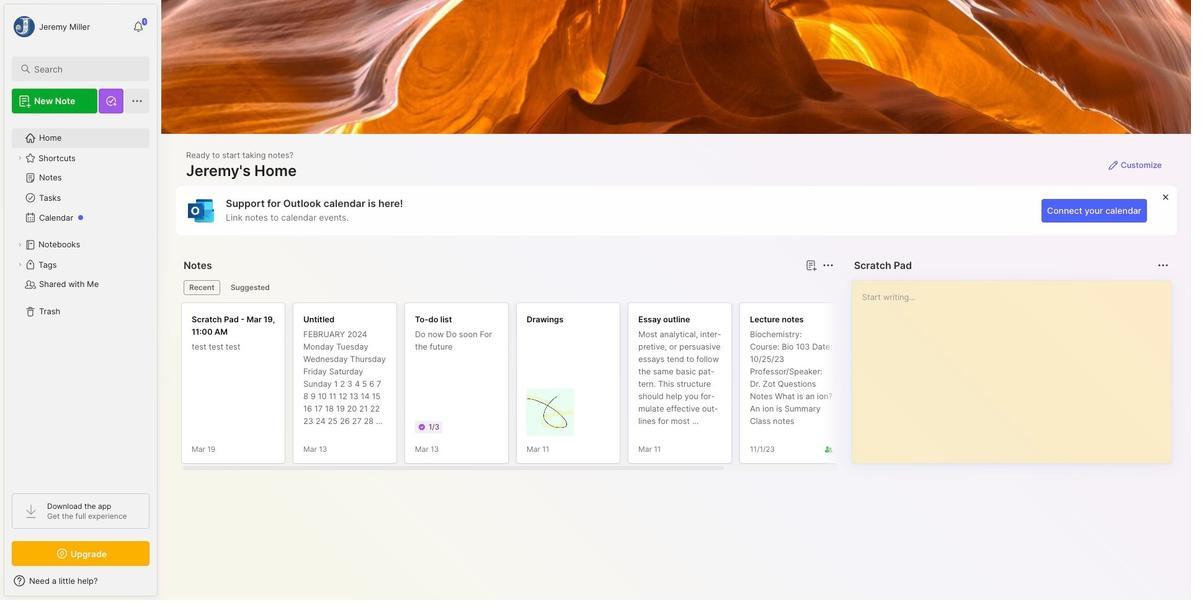 Task type: vqa. For each thing, say whether or not it's contained in the screenshot.
Dropdown List 'menu'
no



Task type: locate. For each thing, give the bounding box(es) containing it.
tab
[[184, 280, 220, 295], [225, 280, 275, 295]]

None search field
[[34, 61, 138, 76]]

expand notebooks image
[[16, 241, 24, 249]]

0 horizontal spatial tab
[[184, 280, 220, 295]]

1 horizontal spatial tab
[[225, 280, 275, 295]]

more actions image
[[821, 258, 835, 273], [1156, 258, 1171, 273]]

WHAT'S NEW field
[[4, 571, 157, 591]]

More actions field
[[819, 257, 837, 274], [1155, 257, 1172, 274]]

1 horizontal spatial more actions image
[[1156, 258, 1171, 273]]

row group
[[181, 303, 963, 472]]

tree
[[4, 121, 157, 483]]

1 more actions field from the left
[[819, 257, 837, 274]]

tree inside main element
[[4, 121, 157, 483]]

0 horizontal spatial more actions image
[[821, 258, 835, 273]]

none search field inside main element
[[34, 61, 138, 76]]

Start writing… text field
[[862, 281, 1171, 454]]

0 horizontal spatial more actions field
[[819, 257, 837, 274]]

tab list
[[184, 280, 832, 295]]

1 horizontal spatial more actions field
[[1155, 257, 1172, 274]]



Task type: describe. For each thing, give the bounding box(es) containing it.
click to collapse image
[[157, 578, 166, 592]]

2 tab from the left
[[225, 280, 275, 295]]

1 tab from the left
[[184, 280, 220, 295]]

thumbnail image
[[527, 389, 574, 436]]

2 more actions image from the left
[[1156, 258, 1171, 273]]

main element
[[0, 0, 161, 601]]

Account field
[[12, 14, 90, 39]]

1 more actions image from the left
[[821, 258, 835, 273]]

2 more actions field from the left
[[1155, 257, 1172, 274]]

Search text field
[[34, 63, 138, 75]]

expand tags image
[[16, 261, 24, 269]]



